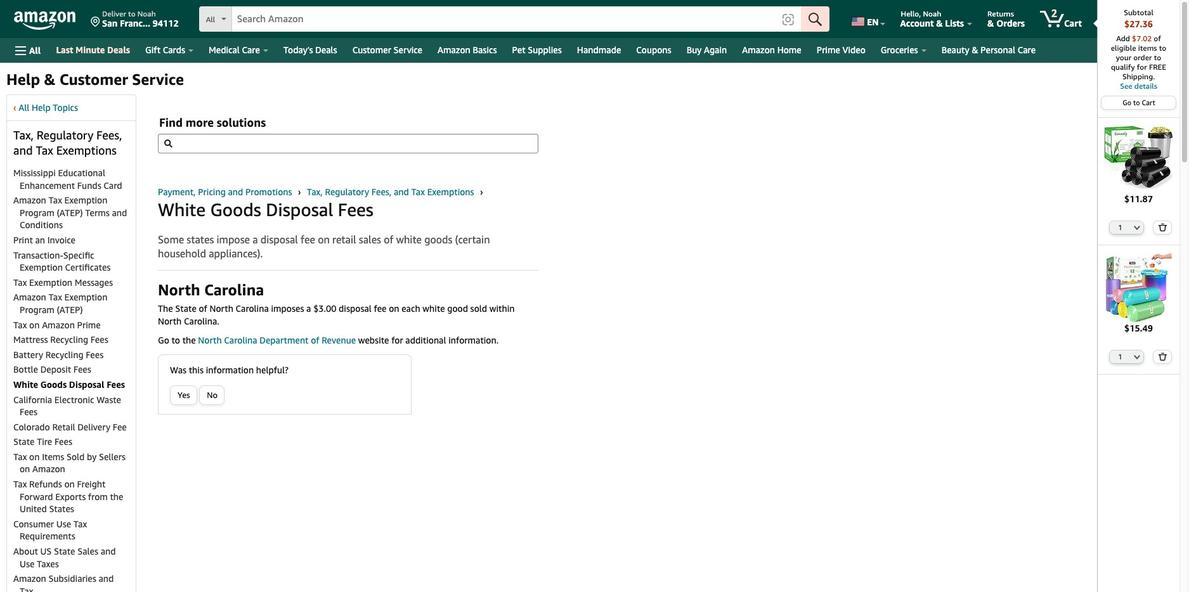Task type: locate. For each thing, give the bounding box(es) containing it.
0 vertical spatial fees,
[[96, 128, 122, 142]]

to right deliver
[[128, 9, 136, 18]]

consumer
[[13, 519, 54, 530]]

all inside search field
[[206, 15, 215, 24]]

on inside some states impose a disposal fee on retail sales of white goods (certain household          appliances).
[[318, 233, 330, 246]]

2
[[1052, 7, 1058, 20]]

pet supplies
[[512, 44, 562, 55]]

1 vertical spatial go
[[158, 335, 169, 346]]

0 horizontal spatial disposal
[[69, 379, 104, 390]]

prime video link
[[809, 41, 873, 59]]

dropdown image
[[1134, 355, 1141, 360]]

goods inside mississippi educational enhancement funds card amazon tax exemption program (atep) terms and conditions print an invoice transaction-specific exemption certificates tax exemption messages amazon tax exemption program (atep) tax on amazon prime mattress recycling fees battery recycling fees bottle deposit fees white goods disposal fees california electronic waste fees colorado retail delivery fee state tire fees tax on items sold by sellers on amazon tax refunds on freight forward exports from the united states consumer use tax requirements about us state sales and use taxes amazon subsidiaries and tax
[[40, 379, 67, 390]]

on up the refunds
[[20, 464, 30, 475]]

0 horizontal spatial regulatory
[[37, 128, 93, 142]]

disposal right $3.00
[[339, 303, 372, 314]]

of up carolina.
[[199, 303, 207, 314]]

tax, regulatory fees, and tax exemptions
[[13, 128, 122, 157]]

0 vertical spatial white
[[158, 199, 206, 220]]

1 horizontal spatial noah
[[923, 9, 942, 18]]

2 vertical spatial all
[[19, 102, 29, 113]]

all left last
[[29, 45, 41, 56]]

state down colorado on the bottom of the page
[[13, 437, 35, 447]]

(atep)
[[57, 207, 83, 218], [57, 304, 83, 315]]

›
[[298, 186, 301, 197], [480, 186, 483, 197]]

1.2 gallon/330pcs strong trash bags colorful clear garbage bags by teivio, bathroom trash can bin liners, small plastic bags for home office kitchen, multicolor image
[[1104, 253, 1174, 322]]

franc...
[[120, 18, 150, 29]]

0 vertical spatial carolina
[[204, 281, 264, 299]]

0 vertical spatial regulatory
[[37, 128, 93, 142]]

0 horizontal spatial deals
[[107, 44, 130, 55]]

navigation navigation
[[0, 0, 1181, 592]]

go for go to the north carolina department of revenue website for additional information.
[[158, 335, 169, 346]]

& right beauty
[[972, 44, 979, 55]]

north down carolina.
[[198, 335, 222, 346]]

disposal down the white goods disposal fees
[[261, 233, 298, 246]]

& inside returns & orders
[[988, 18, 994, 29]]

go for go to cart
[[1123, 98, 1132, 107]]

and inside tax, regulatory fees, and tax exemptions
[[13, 143, 33, 157]]

recycling
[[50, 334, 88, 345], [46, 349, 83, 360]]

customer down last minute deals link at the left of page
[[59, 70, 128, 88]]

0 horizontal spatial the
[[110, 491, 123, 502]]

0 horizontal spatial customer
[[59, 70, 128, 88]]

& for beauty
[[972, 44, 979, 55]]

disposal inside mississippi educational enhancement funds card amazon tax exemption program (atep) terms and conditions print an invoice transaction-specific exemption certificates tax exemption messages amazon tax exemption program (atep) tax on amazon prime mattress recycling fees battery recycling fees bottle deposit fees white goods disposal fees california electronic waste fees colorado retail delivery fee state tire fees tax on items sold by sellers on amazon tax refunds on freight forward exports from the united states consumer use tax requirements about us state sales and use taxes amazon subsidiaries and tax
[[69, 379, 104, 390]]

on
[[318, 233, 330, 246], [389, 303, 399, 314], [29, 319, 40, 330], [29, 452, 40, 462], [20, 464, 30, 475], [64, 479, 75, 490]]

white inside some states impose a disposal fee on retail sales of white goods (certain household          appliances).
[[396, 233, 422, 246]]

on down state tire fees link
[[29, 452, 40, 462]]

fees, up sales
[[372, 186, 392, 197]]

customer
[[352, 44, 391, 55], [59, 70, 128, 88]]

us
[[40, 546, 52, 557]]

colorado retail delivery fee link
[[13, 422, 127, 432]]

pricing
[[198, 186, 226, 197]]

fee left each
[[374, 303, 387, 314]]

service left amazon basics
[[394, 44, 422, 55]]

additional
[[406, 335, 446, 346]]

1 horizontal spatial fee
[[374, 303, 387, 314]]

1 horizontal spatial white
[[158, 199, 206, 220]]

free
[[1149, 62, 1167, 72]]

of inside north carolina the state of north carolina imposes a $3.00 disposal fee on each white good sold within north carolina.
[[199, 303, 207, 314]]

1 (atep) from the top
[[57, 207, 83, 218]]

minute
[[76, 44, 105, 55]]

0 vertical spatial help
[[6, 70, 40, 88]]

go down the
[[158, 335, 169, 346]]

regulatory up retail
[[325, 186, 369, 197]]

to inside deliver to noah san franc... 94112‌
[[128, 9, 136, 18]]

Search Amazon text field
[[232, 7, 776, 31]]

fee left retail
[[301, 233, 315, 246]]

tax exemption messages link
[[13, 277, 113, 288]]

0 horizontal spatial tax,
[[13, 128, 34, 142]]

beauty
[[942, 44, 970, 55]]

0 horizontal spatial go
[[158, 335, 169, 346]]

‹ all help topics
[[13, 102, 78, 113]]

1 horizontal spatial go
[[1123, 98, 1132, 107]]

fees down california
[[20, 407, 37, 417]]

tax on items sold by sellers on amazon link
[[13, 452, 126, 475]]

1 vertical spatial white
[[13, 379, 38, 390]]

to down see details
[[1134, 98, 1140, 107]]

0 vertical spatial the
[[182, 335, 196, 346]]

go to the north carolina department of revenue website for additional information.
[[158, 335, 499, 346]]

website
[[358, 335, 389, 346]]

personal
[[981, 44, 1016, 55]]

battery
[[13, 349, 43, 360]]

fees
[[338, 199, 374, 220], [91, 334, 108, 345], [86, 349, 104, 360], [73, 364, 91, 375], [107, 379, 125, 390], [20, 407, 37, 417], [54, 437, 72, 447]]

amazon down taxes
[[13, 574, 46, 584]]

1 horizontal spatial disposal
[[266, 199, 333, 220]]

goods inside white goods disposal fees article
[[210, 199, 261, 220]]

1 vertical spatial carolina
[[236, 303, 269, 314]]

service
[[394, 44, 422, 55], [132, 70, 184, 88]]

1 vertical spatial use
[[20, 559, 34, 569]]

1 vertical spatial white
[[423, 303, 445, 314]]

0 horizontal spatial disposal
[[261, 233, 298, 246]]

amazon basics link
[[430, 41, 505, 59]]

1 vertical spatial (atep)
[[57, 304, 83, 315]]

1 horizontal spatial cart
[[1142, 98, 1156, 107]]

customer inside navigation "navigation"
[[352, 44, 391, 55]]

transaction-specific exemption certificates link
[[13, 250, 111, 273]]

for right the website
[[391, 335, 403, 346]]

of inside some states impose a disposal fee on retail sales of white goods (certain household          appliances).
[[384, 233, 394, 246]]

exemption
[[64, 195, 107, 206], [20, 262, 63, 273], [29, 277, 72, 288], [64, 292, 107, 303]]

2 program from the top
[[20, 304, 54, 315]]

white right each
[[423, 303, 445, 314]]

carolina up information
[[224, 335, 257, 346]]

0 vertical spatial a
[[253, 233, 258, 246]]

fees inside article
[[338, 199, 374, 220]]

north up carolina.
[[210, 303, 233, 314]]

print an invoice link
[[13, 235, 75, 245]]

1 horizontal spatial deals
[[315, 44, 337, 55]]

0 horizontal spatial a
[[253, 233, 258, 246]]

0 vertical spatial use
[[56, 519, 71, 530]]

impose
[[217, 233, 250, 246]]

on inside north carolina the state of north carolina imposes a $3.00 disposal fee on each white good sold within north carolina.
[[389, 303, 399, 314]]

2 deals from the left
[[315, 44, 337, 55]]

0 horizontal spatial state
[[13, 437, 35, 447]]

2 horizontal spatial state
[[175, 303, 197, 314]]

carolina down "appliances)." on the top of page
[[204, 281, 264, 299]]

use down states
[[56, 519, 71, 530]]

delete image right dropdown image
[[1158, 223, 1167, 231]]

white
[[158, 199, 206, 220], [13, 379, 38, 390]]

program up tax on amazon prime link
[[20, 304, 54, 315]]

1 horizontal spatial regulatory
[[325, 186, 369, 197]]

tax refunds on freight forward exports from the united states link
[[13, 479, 123, 515]]

promotions
[[245, 186, 292, 197]]

care right personal at the right top of the page
[[1018, 44, 1036, 55]]

disposal inside north carolina the state of north carolina imposes a $3.00 disposal fee on each white good sold within north carolina.
[[339, 303, 372, 314]]

1 left dropdown image
[[1119, 223, 1123, 231]]

goods down "payment, pricing and promotions" link
[[210, 199, 261, 220]]

2 care from the left
[[1018, 44, 1036, 55]]

recycling up battery recycling fees link
[[50, 334, 88, 345]]

2 1 from the top
[[1119, 353, 1123, 361]]

1 horizontal spatial white
[[423, 303, 445, 314]]

service down 'gift'
[[132, 70, 184, 88]]

each
[[402, 303, 420, 314]]

$11.87
[[1125, 193, 1153, 204]]

0 vertical spatial for
[[1137, 62, 1147, 72]]

on left each
[[389, 303, 399, 314]]

0 vertical spatial delete image
[[1158, 223, 1167, 231]]

the right from at the bottom left of the page
[[110, 491, 123, 502]]

1 left dropdown icon
[[1119, 353, 1123, 361]]

to inside white goods disposal fees article
[[172, 335, 180, 346]]

0 horizontal spatial ›
[[298, 186, 301, 197]]

& for help
[[44, 70, 55, 88]]

for
[[1137, 62, 1147, 72], [391, 335, 403, 346]]

0 vertical spatial white
[[396, 233, 422, 246]]

0 horizontal spatial fee
[[301, 233, 315, 246]]

1 horizontal spatial state
[[54, 546, 75, 557]]

basics
[[473, 44, 497, 55]]

1 vertical spatial for
[[391, 335, 403, 346]]

2 vertical spatial carolina
[[224, 335, 257, 346]]

handmade
[[577, 44, 621, 55]]

payment, pricing and promotions link
[[158, 186, 294, 197]]

north carolina the state of north carolina imposes a $3.00 disposal fee on each white good sold within north carolina.
[[158, 281, 515, 327]]

noah right hello, at the right of page
[[923, 9, 942, 18]]

1 vertical spatial 1
[[1119, 353, 1123, 361]]

of
[[1154, 34, 1161, 43], [384, 233, 394, 246], [199, 303, 207, 314], [311, 335, 319, 346]]

amazon left home
[[742, 44, 775, 55]]

Find more solutions search field
[[158, 134, 539, 154]]

1 vertical spatial fee
[[374, 303, 387, 314]]

0 horizontal spatial prime
[[77, 319, 101, 330]]

carolina.
[[184, 316, 219, 327]]

state up carolina.
[[175, 303, 197, 314]]

1 vertical spatial all
[[29, 45, 41, 56]]

cart right the 2
[[1064, 18, 1082, 29]]

0 vertical spatial customer
[[352, 44, 391, 55]]

help & customer service link
[[6, 70, 184, 92]]

search image
[[164, 139, 173, 147]]

1 vertical spatial exemptions
[[427, 186, 474, 197]]

1 horizontal spatial goods
[[210, 199, 261, 220]]

fees right deposit
[[73, 364, 91, 375]]

tax on amazon prime link
[[13, 319, 101, 330]]

1 for $15.49
[[1119, 353, 1123, 361]]

disposal
[[261, 233, 298, 246], [339, 303, 372, 314]]

go inside the go to cart link
[[1123, 98, 1132, 107]]

gift
[[145, 44, 161, 55]]

0 vertical spatial go
[[1123, 98, 1132, 107]]

1 horizontal spatial for
[[1137, 62, 1147, 72]]

en
[[867, 16, 879, 27]]

go inside white goods disposal fees article
[[158, 335, 169, 346]]

0 vertical spatial goods
[[210, 199, 261, 220]]

(atep) left terms
[[57, 207, 83, 218]]

0 horizontal spatial noah
[[137, 9, 156, 18]]

1 vertical spatial service
[[132, 70, 184, 88]]

0 horizontal spatial white
[[396, 233, 422, 246]]

fees, up educational
[[96, 128, 122, 142]]

1 horizontal spatial service
[[394, 44, 422, 55]]

recycling down mattress recycling fees link
[[46, 349, 83, 360]]

0 horizontal spatial exemptions
[[56, 143, 117, 157]]

on up exports
[[64, 479, 75, 490]]

all up the 'medical'
[[206, 15, 215, 24]]

fees,
[[96, 128, 122, 142], [372, 186, 392, 197]]

2 (atep) from the top
[[57, 304, 83, 315]]

All search field
[[199, 6, 830, 33]]

of eligible items to your order to qualify for free shipping.
[[1111, 34, 1167, 81]]

1 horizontal spatial the
[[182, 335, 196, 346]]

0 vertical spatial prime
[[817, 44, 840, 55]]

solutions
[[217, 115, 266, 129]]

1 vertical spatial goods
[[40, 379, 67, 390]]

carolina left imposes
[[236, 303, 269, 314]]

(atep) up tax on amazon prime link
[[57, 304, 83, 315]]

today's deals
[[283, 44, 337, 55]]

white down bottle
[[13, 379, 38, 390]]

None submit
[[801, 6, 830, 32], [1154, 221, 1171, 234], [1154, 351, 1171, 364], [801, 6, 830, 32], [1154, 221, 1171, 234], [1154, 351, 1171, 364]]

0 horizontal spatial use
[[20, 559, 34, 569]]

tax, right promotions
[[307, 186, 323, 197]]

appliances).
[[209, 248, 263, 260]]

messages
[[75, 277, 113, 288]]

by
[[87, 452, 97, 462]]

1 vertical spatial disposal
[[69, 379, 104, 390]]

1 vertical spatial prime
[[77, 319, 101, 330]]

to
[[128, 9, 136, 18], [1159, 43, 1167, 53], [1154, 53, 1162, 62], [1134, 98, 1140, 107], [172, 335, 180, 346]]

state right us
[[54, 546, 75, 557]]

2 vertical spatial state
[[54, 546, 75, 557]]

a right impose
[[253, 233, 258, 246]]

amazon left "basics"
[[438, 44, 471, 55]]

1 horizontal spatial disposal
[[339, 303, 372, 314]]

1 delete image from the top
[[1158, 223, 1167, 231]]

see details link
[[1104, 81, 1173, 91]]

0 vertical spatial exemptions
[[56, 143, 117, 157]]

1 horizontal spatial use
[[56, 519, 71, 530]]

1 horizontal spatial customer
[[352, 44, 391, 55]]

0 vertical spatial tax,
[[13, 128, 34, 142]]

tax inside tax, regulatory fees, and tax exemptions
[[36, 143, 53, 157]]

buy again
[[687, 44, 727, 55]]

no
[[207, 390, 218, 400]]

& left lists
[[936, 18, 943, 29]]

help left topics
[[32, 102, 51, 113]]

regulatory down topics
[[37, 128, 93, 142]]

go
[[1123, 98, 1132, 107], [158, 335, 169, 346]]

1 vertical spatial the
[[110, 491, 123, 502]]

0 vertical spatial program
[[20, 207, 54, 218]]

white down 'payment,'
[[158, 199, 206, 220]]

of right sales
[[384, 233, 394, 246]]

today's
[[283, 44, 313, 55]]

north up the
[[158, 281, 200, 299]]

white inside north carolina the state of north carolina imposes a $3.00 disposal fee on each white good sold within north carolina.
[[423, 303, 445, 314]]

0 vertical spatial state
[[175, 303, 197, 314]]

1 horizontal spatial ›
[[480, 186, 483, 197]]

fee inside north carolina the state of north carolina imposes a $3.00 disposal fee on each white good sold within north carolina.
[[374, 303, 387, 314]]

fees down mattress recycling fees link
[[86, 349, 104, 360]]

coupons link
[[629, 41, 679, 59]]

0 vertical spatial 1
[[1119, 223, 1123, 231]]

helpful?
[[256, 365, 289, 375]]

state
[[175, 303, 197, 314], [13, 437, 35, 447], [54, 546, 75, 557]]

information.
[[449, 335, 499, 346]]

& up all help topics link
[[44, 70, 55, 88]]

certificates
[[65, 262, 111, 273]]

1 vertical spatial customer
[[59, 70, 128, 88]]

fees down retail
[[54, 437, 72, 447]]

exemptions up goods
[[427, 186, 474, 197]]

1 vertical spatial program
[[20, 304, 54, 315]]

fees up retail
[[338, 199, 374, 220]]

1
[[1119, 223, 1123, 231], [1119, 353, 1123, 361]]

disposal down payment, pricing and promotions › tax, regulatory fees, and tax exemptions ›
[[266, 199, 333, 220]]

use
[[56, 519, 71, 530], [20, 559, 34, 569]]

0 vertical spatial (atep)
[[57, 207, 83, 218]]

white left goods
[[396, 233, 422, 246]]

1 vertical spatial tax,
[[307, 186, 323, 197]]

card
[[104, 180, 122, 191]]

customer right "today's deals"
[[352, 44, 391, 55]]

1 vertical spatial delete image
[[1158, 353, 1167, 361]]

amazon image
[[14, 11, 75, 30]]

& left orders
[[988, 18, 994, 29]]

1 vertical spatial fees,
[[372, 186, 392, 197]]

0 horizontal spatial fees,
[[96, 128, 122, 142]]

the down carolina.
[[182, 335, 196, 346]]

imposes
[[271, 303, 304, 314]]

goods down bottle deposit fees link
[[40, 379, 67, 390]]

white inside white goods disposal fees article
[[158, 199, 206, 220]]

tax, down "‹"
[[13, 128, 34, 142]]

0 horizontal spatial for
[[391, 335, 403, 346]]

0 horizontal spatial goods
[[40, 379, 67, 390]]

medical care link
[[201, 41, 276, 59]]

1 horizontal spatial prime
[[817, 44, 840, 55]]

1 horizontal spatial a
[[306, 303, 311, 314]]

0 vertical spatial fee
[[301, 233, 315, 246]]

tax down enhancement
[[48, 195, 62, 206]]

white goods disposal fees
[[158, 199, 374, 220]]

of right $7.02
[[1154, 34, 1161, 43]]

› up (certain
[[480, 186, 483, 197]]

prime left video
[[817, 44, 840, 55]]

2 delete image from the top
[[1158, 353, 1167, 361]]

help down all button
[[6, 70, 40, 88]]

delete image right dropdown icon
[[1158, 353, 1167, 361]]

mississippi educational enhancement funds card link
[[13, 167, 122, 191]]

disposal up electronic
[[69, 379, 104, 390]]

1 1 from the top
[[1119, 223, 1123, 231]]

deals
[[107, 44, 130, 55], [315, 44, 337, 55]]

prime up mattress recycling fees link
[[77, 319, 101, 330]]

amazon down enhancement
[[13, 195, 46, 206]]

0 vertical spatial recycling
[[50, 334, 88, 345]]

was this information helpful?
[[170, 365, 289, 375]]

› right promotions
[[298, 186, 301, 197]]

0 vertical spatial service
[[394, 44, 422, 55]]

white
[[396, 233, 422, 246], [423, 303, 445, 314]]

to for go to the north carolina department of revenue website for additional information.
[[172, 335, 180, 346]]

all button
[[10, 38, 47, 63]]

payment, pricing and promotions › tax, regulatory fees, and tax exemptions ›
[[158, 186, 485, 197]]

1 deals from the left
[[107, 44, 130, 55]]

delete image
[[1158, 223, 1167, 231], [1158, 353, 1167, 361]]

1 noah from the left
[[137, 9, 156, 18]]

0 vertical spatial all
[[206, 15, 215, 24]]

No submit
[[200, 386, 224, 405]]

exemptions up educational
[[56, 143, 117, 157]]

0 vertical spatial disposal
[[266, 199, 333, 220]]

white inside mississippi educational enhancement funds card amazon tax exemption program (atep) terms and conditions print an invoice transaction-specific exemption certificates tax exemption messages amazon tax exemption program (atep) tax on amazon prime mattress recycling fees battery recycling fees bottle deposit fees white goods disposal fees california electronic waste fees colorado retail delivery fee state tire fees tax on items sold by sellers on amazon tax refunds on freight forward exports from the united states consumer use tax requirements about us state sales and use taxes amazon subsidiaries and tax
[[13, 379, 38, 390]]

amazon tax exemption program (atep) terms and conditions link
[[13, 195, 127, 230]]

0 vertical spatial cart
[[1064, 18, 1082, 29]]

1 program from the top
[[20, 207, 54, 218]]



Task type: vqa. For each thing, say whether or not it's contained in the screenshot.
'for' within Your order qualifies for FREE Shipping. Choose this option at checkout. See details
no



Task type: describe. For each thing, give the bounding box(es) containing it.
battery recycling fees link
[[13, 349, 104, 360]]

medical care
[[209, 44, 260, 55]]

of inside of eligible items to your order to qualify for free shipping.
[[1154, 34, 1161, 43]]

tax down states
[[73, 519, 87, 530]]

to right order on the top right of page
[[1154, 53, 1162, 62]]

transaction-
[[13, 250, 63, 260]]

exemption up amazon tax exemption program (atep) "link"
[[29, 277, 72, 288]]

1 vertical spatial regulatory
[[325, 186, 369, 197]]

1 care from the left
[[242, 44, 260, 55]]

retail
[[52, 422, 75, 432]]

of left revenue
[[311, 335, 319, 346]]

exemption down funds
[[64, 195, 107, 206]]

tax down state tire fees link
[[13, 452, 27, 462]]

fee
[[113, 422, 127, 432]]

mattress
[[13, 334, 48, 345]]

medical
[[209, 44, 240, 55]]

buy
[[687, 44, 702, 55]]

forward
[[20, 491, 53, 502]]

noah inside deliver to noah san franc... 94112‌
[[137, 9, 156, 18]]

items
[[1138, 43, 1157, 53]]

2 › from the left
[[480, 186, 483, 197]]

hommaly 1.2 gallon 240 pcs small black trash bags, strong garbage bags, bathroom trash can bin liners unscented, mini plastic bags for office, waste basket liner, fit 3,4.5,6 liters, 0.5,0.8,1,1.2 gal image
[[1104, 123, 1174, 193]]

some
[[158, 233, 184, 246]]

goods
[[425, 233, 453, 246]]

on up the mattress
[[29, 319, 40, 330]]

1 horizontal spatial exemptions
[[427, 186, 474, 197]]

fees up battery recycling fees link
[[91, 334, 108, 345]]

a inside north carolina the state of north carolina imposes a $3.00 disposal fee on each white good sold within north carolina.
[[306, 303, 311, 314]]

san
[[102, 18, 118, 29]]

deposit
[[40, 364, 71, 375]]

conditions
[[20, 220, 63, 230]]

2 noah from the left
[[923, 9, 942, 18]]

for inside of eligible items to your order to qualify for free shipping.
[[1137, 62, 1147, 72]]

bottle deposit fees link
[[13, 364, 91, 375]]

prime video
[[817, 44, 866, 55]]

to for deliver to noah san franc... 94112‌
[[128, 9, 136, 18]]

about
[[13, 546, 38, 557]]

state inside north carolina the state of north carolina imposes a $3.00 disposal fee on each white good sold within north carolina.
[[175, 303, 197, 314]]

1 horizontal spatial tax,
[[307, 186, 323, 197]]

sales
[[359, 233, 381, 246]]

tax, inside tax, regulatory fees, and tax exemptions
[[13, 128, 34, 142]]

home
[[777, 44, 802, 55]]

go to cart link
[[1102, 96, 1176, 109]]

revenue
[[322, 335, 356, 346]]

94112‌
[[153, 18, 179, 29]]

tax, regulatory fees, and tax exemptions link
[[307, 186, 477, 197]]

coupons
[[636, 44, 672, 55]]

delete image for $11.87
[[1158, 223, 1167, 231]]

qualify
[[1111, 62, 1135, 72]]

united
[[20, 504, 47, 515]]

& for returns
[[988, 18, 994, 29]]

1 vertical spatial recycling
[[46, 349, 83, 360]]

1 horizontal spatial fees,
[[372, 186, 392, 197]]

exemptions inside tax, regulatory fees, and tax exemptions
[[56, 143, 117, 157]]

1 vertical spatial state
[[13, 437, 35, 447]]

white goods disposal fees article
[[158, 199, 539, 347]]

sold
[[67, 452, 85, 462]]

service inside navigation "navigation"
[[394, 44, 422, 55]]

‹
[[13, 102, 16, 113]]

invoice
[[47, 235, 75, 245]]

gift cards link
[[138, 41, 201, 59]]

fees, inside tax, regulatory fees, and tax exemptions
[[96, 128, 122, 142]]

prime inside mississippi educational enhancement funds card amazon tax exemption program (atep) terms and conditions print an invoice transaction-specific exemption certificates tax exemption messages amazon tax exemption program (atep) tax on amazon prime mattress recycling fees battery recycling fees bottle deposit fees white goods disposal fees california electronic waste fees colorado retail delivery fee state tire fees tax on items sold by sellers on amazon tax refunds on freight forward exports from the united states consumer use tax requirements about us state sales and use taxes amazon subsidiaries and tax
[[77, 319, 101, 330]]

tax up goods
[[411, 186, 425, 197]]

more
[[186, 115, 214, 129]]

1 › from the left
[[298, 186, 301, 197]]

add
[[1117, 34, 1130, 43]]

california
[[13, 394, 52, 405]]

disposal inside some states impose a disposal fee on retail sales of white goods (certain household          appliances).
[[261, 233, 298, 246]]

amazon basics
[[438, 44, 497, 55]]

exemption down transaction-
[[20, 262, 63, 273]]

tax down transaction-
[[13, 277, 27, 288]]

dropdown image
[[1134, 225, 1141, 230]]

amazon subsidiaries and tax link
[[13, 574, 114, 592]]

0 horizontal spatial cart
[[1064, 18, 1082, 29]]

the
[[158, 303, 173, 314]]

eligible
[[1111, 43, 1136, 53]]

tire
[[37, 437, 52, 447]]

add $7.02
[[1117, 34, 1154, 43]]

all inside button
[[29, 45, 41, 56]]

gift cards
[[145, 44, 185, 55]]

requirements
[[20, 531, 75, 542]]

the inside white goods disposal fees article
[[182, 335, 196, 346]]

today's deals link
[[276, 41, 345, 59]]

1 vertical spatial help
[[32, 102, 51, 113]]

find more solutions
[[159, 115, 266, 129]]

retail
[[332, 233, 356, 246]]

a inside some states impose a disposal fee on retail sales of white goods (certain household          appliances).
[[253, 233, 258, 246]]

freight
[[77, 479, 106, 490]]

tax up the mattress
[[13, 319, 27, 330]]

for inside white goods disposal fees article
[[391, 335, 403, 346]]

regulatory inside tax, regulatory fees, and tax exemptions
[[37, 128, 93, 142]]

print
[[13, 235, 33, 245]]

north carolina department of revenue link
[[198, 335, 356, 346]]

details
[[1135, 81, 1158, 91]]

fee inside some states impose a disposal fee on retail sales of white goods (certain household          appliances).
[[301, 233, 315, 246]]

tax up forward
[[13, 479, 27, 490]]

0 horizontal spatial service
[[132, 70, 184, 88]]

& for account
[[936, 18, 943, 29]]

amazon down items
[[32, 464, 65, 475]]

Yes submit
[[171, 386, 196, 405]]

last minute deals link
[[48, 41, 138, 59]]

educational
[[58, 167, 105, 178]]

pet supplies link
[[505, 41, 570, 59]]

cards
[[163, 44, 185, 55]]

subtotal
[[1124, 8, 1154, 17]]

disposal inside article
[[266, 199, 333, 220]]

video
[[843, 44, 866, 55]]

account
[[900, 18, 934, 29]]

find
[[159, 115, 183, 129]]

amazon up mattress recycling fees link
[[42, 319, 75, 330]]

states
[[187, 233, 214, 246]]

groceries link
[[873, 41, 934, 59]]

customer service
[[352, 44, 422, 55]]

returns
[[988, 9, 1014, 18]]

delete image for $15.49
[[1158, 353, 1167, 361]]

bottle
[[13, 364, 38, 375]]

was
[[170, 365, 187, 375]]

fees up waste
[[107, 379, 125, 390]]

pet
[[512, 44, 526, 55]]

exemption down messages at left top
[[64, 292, 107, 303]]

to for go to cart
[[1134, 98, 1140, 107]]

specific
[[63, 250, 94, 260]]

mattress recycling fees link
[[13, 334, 108, 345]]

yes
[[178, 390, 190, 400]]

california electronic waste fees link
[[13, 394, 121, 417]]

to right items
[[1159, 43, 1167, 53]]

prime inside navigation "navigation"
[[817, 44, 840, 55]]

buy again link
[[679, 41, 735, 59]]

1 vertical spatial cart
[[1142, 98, 1156, 107]]

some states impose a disposal fee on retail sales of white goods (certain household          appliances).
[[158, 233, 490, 260]]

(certain
[[455, 233, 490, 246]]

last
[[56, 44, 73, 55]]

enhancement
[[20, 180, 75, 191]]

sold
[[470, 303, 487, 314]]

sellers
[[99, 452, 126, 462]]

north down the
[[158, 316, 182, 327]]

exports
[[55, 491, 86, 502]]

all help topics link
[[19, 102, 78, 113]]

returns & orders
[[988, 9, 1025, 29]]

amazon down tax exemption messages link
[[13, 292, 46, 303]]

payment,
[[158, 186, 196, 197]]

hello, noah
[[901, 9, 942, 18]]

funds
[[77, 180, 101, 191]]

within
[[490, 303, 515, 314]]

tax down tax exemption messages link
[[48, 292, 62, 303]]

1 for $11.87
[[1119, 223, 1123, 231]]

the inside mississippi educational enhancement funds card amazon tax exemption program (atep) terms and conditions print an invoice transaction-specific exemption certificates tax exemption messages amazon tax exemption program (atep) tax on amazon prime mattress recycling fees battery recycling fees bottle deposit fees white goods disposal fees california electronic waste fees colorado retail delivery fee state tire fees tax on items sold by sellers on amazon tax refunds on freight forward exports from the united states consumer use tax requirements about us state sales and use taxes amazon subsidiaries and tax
[[110, 491, 123, 502]]

tax down about
[[20, 586, 33, 592]]

taxes
[[37, 559, 59, 569]]



